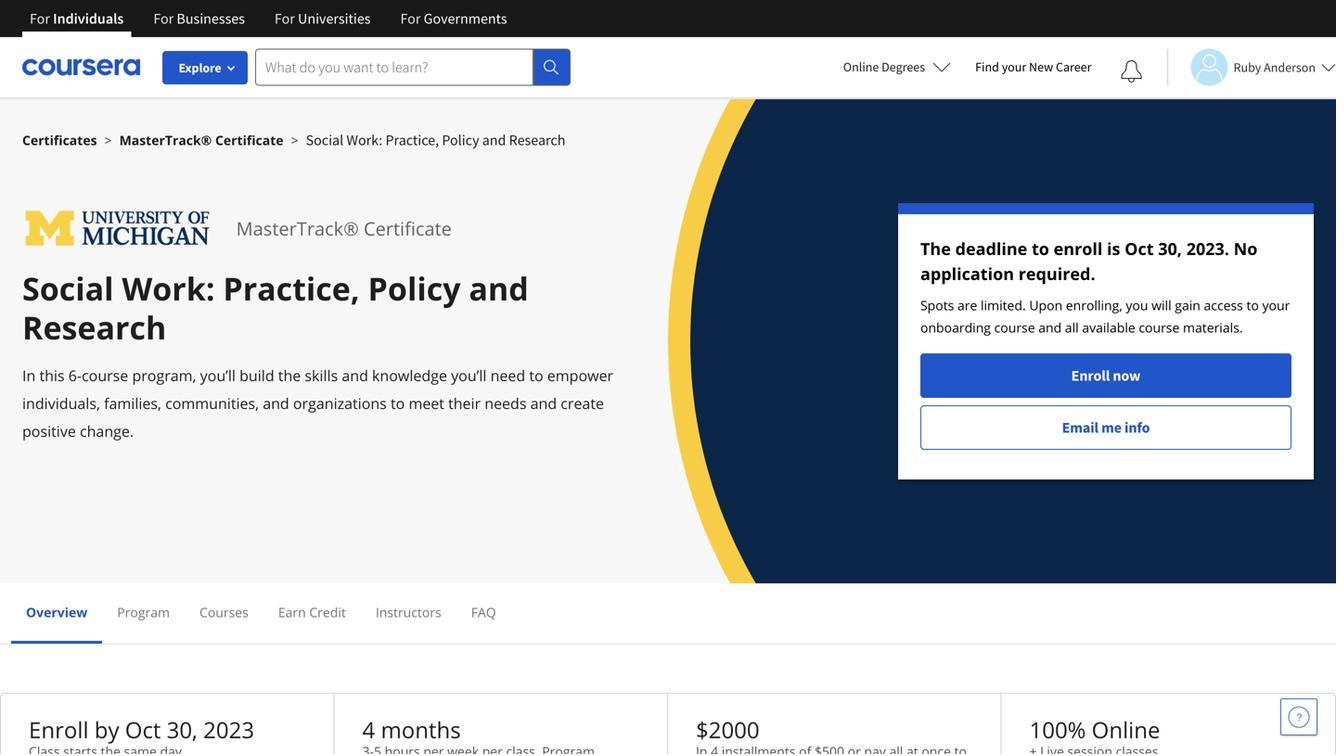 Task type: vqa. For each thing, say whether or not it's contained in the screenshot.
the rightmost Research
yes



Task type: describe. For each thing, give the bounding box(es) containing it.
and inside social work: practice, policy and research
[[469, 267, 529, 310]]

find your new career
[[976, 58, 1092, 75]]

spots
[[921, 297, 954, 314]]

you
[[1126, 297, 1149, 314]]

to left meet
[[391, 394, 405, 413]]

enroll for enroll by oct 30, 2023
[[29, 715, 89, 745]]

universities
[[298, 9, 371, 28]]

earn credit link
[[278, 604, 346, 621]]

spots are limited. upon enrolling, you will gain access to your onboarding course and all available course materials.
[[921, 297, 1290, 336]]

deadline
[[956, 238, 1028, 260]]

create
[[561, 394, 604, 413]]

100% online
[[1030, 715, 1161, 745]]

earn credit
[[278, 604, 346, 621]]

show notifications image
[[1121, 60, 1143, 83]]

1 vertical spatial 30,
[[167, 715, 198, 745]]

for governments
[[400, 9, 507, 28]]

oct inside the deadline to enroll is oct 30, 2023. no application required.
[[1125, 238, 1154, 260]]

communities,
[[165, 394, 259, 413]]

positive
[[22, 421, 76, 441]]

faq link
[[471, 604, 496, 621]]

need
[[491, 366, 525, 386]]

ruby anderson
[[1234, 59, 1316, 76]]

mastertrack® certificate
[[236, 216, 452, 241]]

social inside social work: practice, policy and research
[[22, 267, 114, 310]]

instructors link
[[376, 604, 442, 621]]

ruby anderson button
[[1167, 49, 1336, 86]]

university of michigan image
[[22, 203, 214, 254]]

for for governments
[[400, 9, 421, 28]]

this
[[39, 366, 65, 386]]

100%
[[1030, 715, 1086, 745]]

for businesses
[[153, 9, 245, 28]]

for for universities
[[275, 9, 295, 28]]

me
[[1102, 419, 1122, 437]]

for individuals
[[30, 9, 124, 28]]

1 horizontal spatial mastertrack®
[[236, 216, 359, 241]]

months
[[381, 715, 461, 745]]

$2000
[[696, 715, 760, 745]]

courses link
[[200, 604, 249, 621]]

1 horizontal spatial social
[[306, 131, 344, 149]]

2023
[[203, 715, 254, 745]]

certificate menu element
[[11, 584, 1325, 644]]

the deadline to enroll is oct 30, 2023. no application required. status
[[898, 203, 1314, 480]]

businesses
[[177, 9, 245, 28]]

to right need
[[529, 366, 544, 386]]

program,
[[132, 366, 196, 386]]

instructors
[[376, 604, 442, 621]]

your inside spots are limited. upon enrolling, you will gain access to your onboarding course and all available course materials.
[[1263, 297, 1290, 314]]

1 you'll from the left
[[200, 366, 236, 386]]

banner navigation
[[15, 0, 522, 37]]

in
[[22, 366, 36, 386]]

online degrees
[[843, 58, 925, 75]]

0 horizontal spatial your
[[1002, 58, 1027, 75]]

access
[[1204, 297, 1243, 314]]

materials.
[[1183, 319, 1243, 336]]

gain
[[1175, 297, 1201, 314]]

certificates > mastertrack® certificate > social work: practice, policy and research
[[22, 131, 566, 149]]

in this 6-course program, you'll build the skills and knowledge you'll need to empower individuals, families, communities, and organizations to meet their needs and create positive change.
[[22, 366, 614, 441]]

enroll now button
[[921, 354, 1292, 398]]

2 horizontal spatial course
[[1139, 319, 1180, 336]]

knowledge
[[372, 366, 447, 386]]

limited.
[[981, 297, 1026, 314]]

6-
[[68, 366, 82, 386]]

policy inside social work: practice, policy and research
[[368, 267, 461, 310]]

new
[[1029, 58, 1054, 75]]

to inside spots are limited. upon enrolling, you will gain access to your onboarding course and all available course materials.
[[1247, 297, 1259, 314]]

are
[[958, 297, 978, 314]]

email
[[1062, 419, 1099, 437]]

certificate inside the certificates > mastertrack® certificate > social work: practice, policy and research
[[215, 131, 284, 149]]

build
[[240, 366, 274, 386]]

faq
[[471, 604, 496, 621]]

work: inside social work: practice, policy and research
[[122, 267, 215, 310]]

email me info
[[1062, 419, 1150, 437]]

explore
[[179, 59, 221, 76]]

research inside social work: practice, policy and research
[[22, 306, 166, 349]]

earn
[[278, 604, 306, 621]]

no
[[1234, 238, 1258, 260]]

certificates link
[[22, 131, 97, 149]]

mastertrack® inside the certificates > mastertrack® certificate > social work: practice, policy and research
[[119, 131, 212, 149]]

2023.
[[1187, 238, 1230, 260]]

for universities
[[275, 9, 371, 28]]

the
[[278, 366, 301, 386]]

the deadline to enroll is oct 30, 2023. no application required.
[[921, 238, 1258, 285]]

find
[[976, 58, 999, 75]]

anderson
[[1264, 59, 1316, 76]]



Task type: locate. For each thing, give the bounding box(es) containing it.
30, left 2023
[[167, 715, 198, 745]]

mastertrack® down explore
[[119, 131, 212, 149]]

1 horizontal spatial enroll
[[1072, 367, 1110, 385]]

30,
[[1158, 238, 1182, 260], [167, 715, 198, 745]]

online
[[843, 58, 879, 75], [1092, 715, 1161, 745]]

0 horizontal spatial oct
[[125, 715, 161, 745]]

to inside the deadline to enroll is oct 30, 2023. no application required.
[[1032, 238, 1050, 260]]

overview link
[[26, 604, 87, 621]]

work: down university of michigan image
[[122, 267, 215, 310]]

1 vertical spatial mastertrack®
[[236, 216, 359, 241]]

social down university of michigan image
[[22, 267, 114, 310]]

0 vertical spatial research
[[509, 131, 566, 149]]

1 horizontal spatial your
[[1263, 297, 1290, 314]]

for up what do you want to learn? text box
[[400, 9, 421, 28]]

0 horizontal spatial social
[[22, 267, 114, 310]]

ruby
[[1234, 59, 1262, 76]]

individuals
[[53, 9, 124, 28]]

by
[[94, 715, 119, 745]]

for left businesses
[[153, 9, 174, 28]]

0 horizontal spatial you'll
[[200, 366, 236, 386]]

0 horizontal spatial work:
[[122, 267, 215, 310]]

0 vertical spatial 30,
[[1158, 238, 1182, 260]]

0 vertical spatial certificate
[[215, 131, 284, 149]]

0 horizontal spatial certificate
[[215, 131, 284, 149]]

mastertrack® certificate link
[[119, 131, 284, 149]]

1 vertical spatial practice,
[[223, 267, 360, 310]]

needs
[[485, 394, 527, 413]]

for for individuals
[[30, 9, 50, 28]]

0 vertical spatial social
[[306, 131, 344, 149]]

course inside "in this 6-course program, you'll build the skills and knowledge you'll need to empower individuals, families, communities, and organizations to meet their needs and create positive change."
[[82, 366, 128, 386]]

program link
[[117, 604, 170, 621]]

enroll
[[1054, 238, 1103, 260]]

your right the find
[[1002, 58, 1027, 75]]

upon
[[1030, 297, 1063, 314]]

0 horizontal spatial research
[[22, 306, 166, 349]]

1 horizontal spatial 30,
[[1158, 238, 1182, 260]]

program
[[117, 604, 170, 621]]

your right access
[[1263, 297, 1290, 314]]

career
[[1056, 58, 1092, 75]]

organizations
[[293, 394, 387, 413]]

enrolling,
[[1066, 297, 1123, 314]]

1 vertical spatial online
[[1092, 715, 1161, 745]]

online degrees button
[[829, 46, 966, 87]]

1 vertical spatial social
[[22, 267, 114, 310]]

oct
[[1125, 238, 1154, 260], [125, 715, 161, 745]]

30, left 2023.
[[1158, 238, 1182, 260]]

for for businesses
[[153, 9, 174, 28]]

0 vertical spatial work:
[[347, 131, 383, 149]]

individuals,
[[22, 394, 100, 413]]

social up mastertrack® certificate
[[306, 131, 344, 149]]

is
[[1107, 238, 1121, 260]]

3 for from the left
[[275, 9, 295, 28]]

onboarding
[[921, 319, 991, 336]]

4 for from the left
[[400, 9, 421, 28]]

oct right is
[[1125, 238, 1154, 260]]

research
[[509, 131, 566, 149], [22, 306, 166, 349]]

0 horizontal spatial enroll
[[29, 715, 89, 745]]

degrees
[[882, 58, 925, 75]]

explore button
[[162, 51, 248, 84]]

0 vertical spatial your
[[1002, 58, 1027, 75]]

courses
[[200, 604, 249, 621]]

30, inside the deadline to enroll is oct 30, 2023. no application required.
[[1158, 238, 1182, 260]]

available
[[1082, 319, 1136, 336]]

mastertrack® up social work: practice, policy and research
[[236, 216, 359, 241]]

online inside online degrees popup button
[[843, 58, 879, 75]]

1 horizontal spatial oct
[[1125, 238, 1154, 260]]

enroll
[[1072, 367, 1110, 385], [29, 715, 89, 745]]

find your new career link
[[966, 56, 1101, 79]]

1 vertical spatial your
[[1263, 297, 1290, 314]]

certificates
[[22, 131, 97, 149]]

course up the families,
[[82, 366, 128, 386]]

1 horizontal spatial you'll
[[451, 366, 487, 386]]

2 for from the left
[[153, 9, 174, 28]]

practice, inside social work: practice, policy and research
[[223, 267, 360, 310]]

1 horizontal spatial certificate
[[364, 216, 452, 241]]

credit
[[309, 604, 346, 621]]

meet
[[409, 394, 444, 413]]

0 horizontal spatial 30,
[[167, 715, 198, 745]]

the
[[921, 238, 951, 260]]

>
[[104, 131, 112, 149], [291, 131, 298, 149]]

0 horizontal spatial course
[[82, 366, 128, 386]]

will
[[1152, 297, 1172, 314]]

coursera image
[[22, 52, 140, 82]]

enroll for enroll now
[[1072, 367, 1110, 385]]

and
[[482, 131, 506, 149], [469, 267, 529, 310], [1039, 319, 1062, 336], [342, 366, 368, 386], [263, 394, 289, 413], [531, 394, 557, 413]]

their
[[448, 394, 481, 413]]

1 > from the left
[[104, 131, 112, 149]]

0 vertical spatial practice,
[[386, 131, 439, 149]]

for left universities
[[275, 9, 295, 28]]

enroll now
[[1072, 367, 1141, 385]]

0 horizontal spatial practice,
[[223, 267, 360, 310]]

practice,
[[386, 131, 439, 149], [223, 267, 360, 310]]

enroll left now
[[1072, 367, 1110, 385]]

course down the limited.
[[995, 319, 1035, 336]]

info
[[1125, 419, 1150, 437]]

required.
[[1019, 263, 1096, 285]]

2 you'll from the left
[[451, 366, 487, 386]]

work:
[[347, 131, 383, 149], [122, 267, 215, 310]]

course
[[995, 319, 1035, 336], [1139, 319, 1180, 336], [82, 366, 128, 386]]

all
[[1065, 319, 1079, 336]]

empower
[[547, 366, 614, 386]]

1 horizontal spatial >
[[291, 131, 298, 149]]

skills
[[305, 366, 338, 386]]

mastertrack®
[[119, 131, 212, 149], [236, 216, 359, 241]]

1 vertical spatial oct
[[125, 715, 161, 745]]

1 horizontal spatial research
[[509, 131, 566, 149]]

to up required.
[[1032, 238, 1050, 260]]

for left individuals at the top
[[30, 9, 50, 28]]

enroll left by
[[29, 715, 89, 745]]

help center image
[[1288, 706, 1310, 729]]

online left degrees
[[843, 58, 879, 75]]

governments
[[424, 9, 507, 28]]

4 months
[[362, 715, 461, 745]]

enroll by oct 30, 2023
[[29, 715, 254, 745]]

you'll
[[200, 366, 236, 386], [451, 366, 487, 386]]

2 > from the left
[[291, 131, 298, 149]]

overview
[[26, 604, 87, 621]]

oct right by
[[125, 715, 161, 745]]

0 horizontal spatial >
[[104, 131, 112, 149]]

social
[[306, 131, 344, 149], [22, 267, 114, 310]]

social work: practice, policy and research
[[22, 267, 529, 349]]

course down will at the right top of page
[[1139, 319, 1180, 336]]

1 vertical spatial enroll
[[29, 715, 89, 745]]

1 vertical spatial work:
[[122, 267, 215, 310]]

now
[[1113, 367, 1141, 385]]

1 horizontal spatial online
[[1092, 715, 1161, 745]]

enroll inside button
[[1072, 367, 1110, 385]]

for
[[30, 9, 50, 28], [153, 9, 174, 28], [275, 9, 295, 28], [400, 9, 421, 28]]

1 vertical spatial research
[[22, 306, 166, 349]]

0 vertical spatial mastertrack®
[[119, 131, 212, 149]]

1 horizontal spatial practice,
[[386, 131, 439, 149]]

families,
[[104, 394, 161, 413]]

application
[[921, 263, 1014, 285]]

work: down what do you want to learn? text box
[[347, 131, 383, 149]]

0 vertical spatial oct
[[1125, 238, 1154, 260]]

to right access
[[1247, 297, 1259, 314]]

0 vertical spatial policy
[[442, 131, 479, 149]]

0 horizontal spatial mastertrack®
[[119, 131, 212, 149]]

and inside spots are limited. upon enrolling, you will gain access to your onboarding course and all available course materials.
[[1039, 319, 1062, 336]]

4
[[362, 715, 375, 745]]

you'll up their
[[451, 366, 487, 386]]

1 vertical spatial certificate
[[364, 216, 452, 241]]

0 vertical spatial enroll
[[1072, 367, 1110, 385]]

1 for from the left
[[30, 9, 50, 28]]

practice, down mastertrack® certificate
[[223, 267, 360, 310]]

0 horizontal spatial online
[[843, 58, 879, 75]]

0 vertical spatial online
[[843, 58, 879, 75]]

practice, down what do you want to learn? text box
[[386, 131, 439, 149]]

None search field
[[255, 49, 571, 86]]

change.
[[80, 421, 134, 441]]

email me info button
[[921, 406, 1292, 450]]

you'll up communities,
[[200, 366, 236, 386]]

1 vertical spatial policy
[[368, 267, 461, 310]]

online right 100%
[[1092, 715, 1161, 745]]

What do you want to learn? text field
[[255, 49, 534, 86]]

1 horizontal spatial course
[[995, 319, 1035, 336]]

1 horizontal spatial work:
[[347, 131, 383, 149]]



